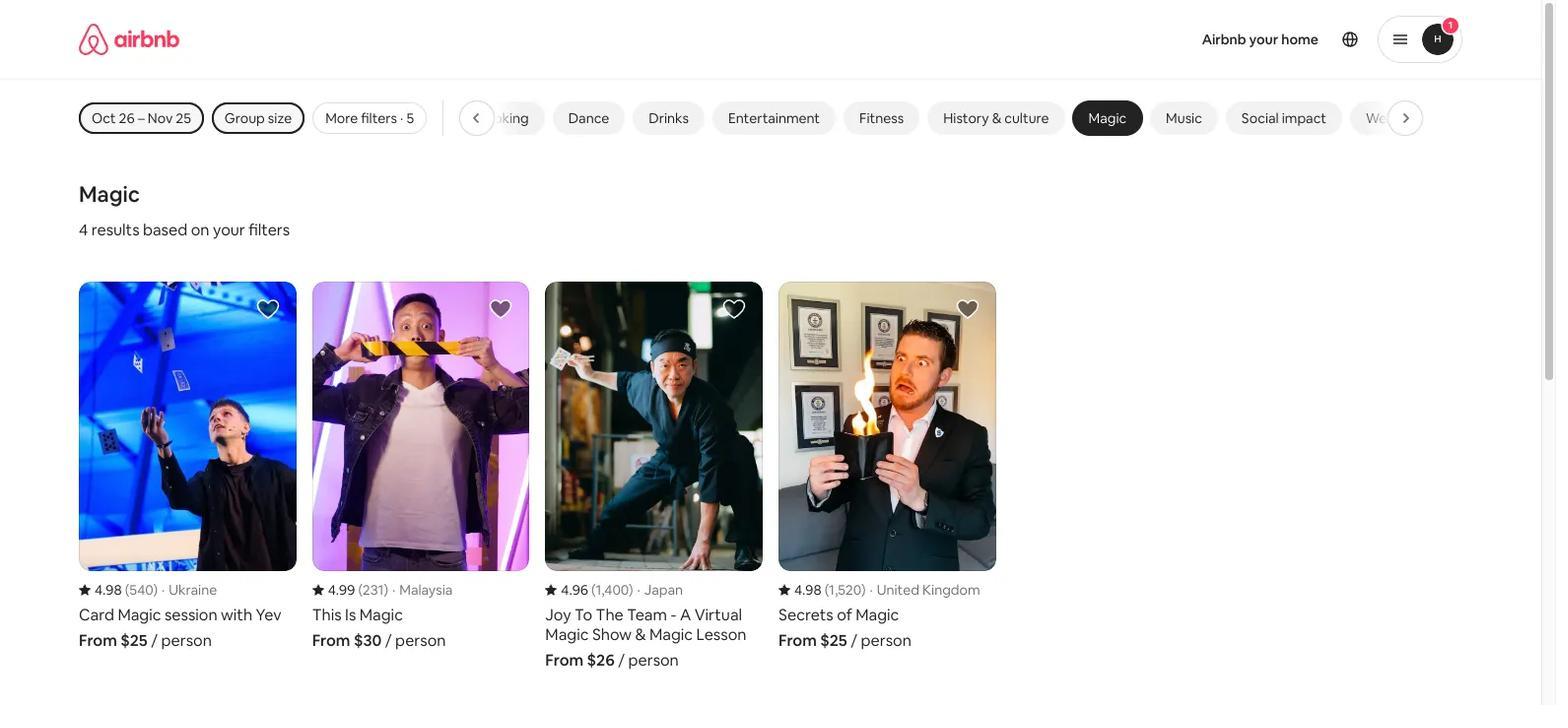 Task type: vqa. For each thing, say whether or not it's contained in the screenshot.


Task type: locate. For each thing, give the bounding box(es) containing it.
( inside card magic session with yev group
[[125, 582, 129, 600]]

) left · ukraine
[[153, 582, 158, 600]]

1 from $25 / person from the left
[[79, 631, 212, 652]]

based
[[143, 220, 188, 241]]

from inside the 'joy to the team - a virtual magic show & magic lesson' group
[[546, 651, 584, 672]]

2 ( from the left
[[825, 582, 829, 600]]

4.96
[[561, 582, 589, 600]]

)
[[153, 582, 158, 600], [862, 582, 866, 600], [384, 582, 388, 600], [629, 582, 634, 600]]

· inside card magic session with yev group
[[162, 582, 165, 600]]

) inside the 'joy to the team - a virtual magic show & magic lesson' group
[[629, 582, 634, 600]]

from $25 / person down 540 on the bottom left of page
[[79, 631, 212, 652]]

4 ( from the left
[[592, 582, 596, 600]]

save this experience image for ukraine
[[256, 298, 280, 321]]

2 horizontal spatial save this experience image
[[956, 298, 980, 321]]

·
[[400, 109, 404, 127], [162, 582, 165, 600], [870, 582, 873, 600], [392, 582, 396, 600], [637, 582, 641, 600]]

from left $30
[[312, 631, 350, 652]]

2 4.98 from the left
[[795, 582, 822, 600]]

· right 231
[[392, 582, 396, 600]]

( inside secrets of magic group
[[825, 582, 829, 600]]

person inside card magic session with yev group
[[161, 631, 212, 652]]

1 horizontal spatial from $25 / person
[[779, 631, 912, 652]]

4.98 inside card magic session with yev group
[[95, 582, 122, 600]]

4.98 left 540 on the bottom left of page
[[95, 582, 122, 600]]

0 horizontal spatial $25
[[120, 631, 148, 652]]

save this experience image
[[256, 298, 280, 321], [723, 298, 746, 321], [956, 298, 980, 321]]

/ for 231
[[385, 631, 392, 652]]

0 horizontal spatial save this experience image
[[256, 298, 280, 321]]

( left · ukraine
[[125, 582, 129, 600]]

culture
[[1005, 109, 1050, 127]]

1 4.98 from the left
[[95, 582, 122, 600]]

· right 1,520
[[870, 582, 873, 600]]

from $25 / person for 540
[[79, 631, 212, 652]]

540
[[129, 582, 153, 600]]

from $25 / person inside card magic session with yev group
[[79, 631, 212, 652]]

1 horizontal spatial filters
[[361, 109, 397, 127]]

1 button
[[1378, 16, 1463, 63]]

1 horizontal spatial magic
[[1089, 109, 1127, 127]]

airbnb your home
[[1202, 31, 1319, 48]]

from for 4.96 ( 1,400 )
[[546, 651, 584, 672]]

$30
[[354, 631, 382, 652]]

3 ) from the left
[[384, 582, 388, 600]]

0 horizontal spatial magic
[[79, 180, 140, 208]]

from down rating 4.98 out of 5; 1,520 reviews image
[[779, 631, 817, 652]]

· inside the 'joy to the team - a virtual magic show & magic lesson' group
[[637, 582, 641, 600]]

( right the 4.96
[[592, 582, 596, 600]]

your
[[1250, 31, 1279, 48], [213, 220, 245, 241]]

3 ( from the left
[[358, 582, 363, 600]]

magic up results
[[79, 180, 140, 208]]

· ukraine
[[162, 582, 217, 600]]

/ right $26 at the bottom left of page
[[618, 651, 625, 672]]

save this experience image for japan
[[723, 298, 746, 321]]

rating 4.96 out of 5; 1,400 reviews image
[[546, 582, 634, 600]]

/ inside this is magic 'group'
[[385, 631, 392, 652]]

$26
[[587, 651, 615, 672]]

1 vertical spatial magic
[[79, 180, 140, 208]]

4.98 left 1,520
[[795, 582, 822, 600]]

from $25 / person down 1,520
[[779, 631, 912, 652]]

4.98 inside secrets of magic group
[[795, 582, 822, 600]]

entertainment button
[[713, 102, 836, 135]]

/ right $30
[[385, 631, 392, 652]]

1 $25 from the left
[[120, 631, 148, 652]]

) left united on the right of the page
[[862, 582, 866, 600]]

3 save this experience image from the left
[[956, 298, 980, 321]]

( right 4.99
[[358, 582, 363, 600]]

from inside card magic session with yev group
[[79, 631, 117, 652]]

person for japan
[[628, 651, 679, 672]]

person inside secrets of magic group
[[861, 631, 912, 652]]

your right on
[[213, 220, 245, 241]]

rating 4.98 out of 5; 540 reviews image
[[79, 582, 158, 600]]

$25
[[120, 631, 148, 652], [821, 631, 848, 652]]

0 vertical spatial your
[[1250, 31, 1279, 48]]

magic
[[1089, 109, 1127, 127], [79, 180, 140, 208]]

4 results based on your filters
[[79, 220, 290, 241]]

( left united on the right of the page
[[825, 582, 829, 600]]

person
[[161, 631, 212, 652], [861, 631, 912, 652], [395, 631, 446, 652], [628, 651, 679, 672]]

/ for 540
[[151, 631, 158, 652]]

( for 540
[[125, 582, 129, 600]]

person down united on the right of the page
[[861, 631, 912, 652]]

filters right on
[[249, 220, 290, 241]]

· for 4.98 ( 1,520 )
[[870, 582, 873, 600]]

) left the · japan
[[629, 582, 634, 600]]

1 ( from the left
[[125, 582, 129, 600]]

/ down 540 on the bottom left of page
[[151, 631, 158, 652]]

your left home
[[1250, 31, 1279, 48]]

· malaysia
[[392, 582, 453, 600]]

2 save this experience image from the left
[[723, 298, 746, 321]]

) for 4.96 ( 1,400 )
[[629, 582, 634, 600]]

drinks
[[649, 109, 689, 127]]

person down · ukraine
[[161, 631, 212, 652]]

1 horizontal spatial save this experience image
[[723, 298, 746, 321]]

$25 for 1,520
[[821, 631, 848, 652]]

$25 inside card magic session with yev group
[[120, 631, 148, 652]]

from
[[79, 631, 117, 652], [779, 631, 817, 652], [312, 631, 350, 652], [546, 651, 584, 672]]

4 ) from the left
[[629, 582, 634, 600]]

0 horizontal spatial filters
[[249, 220, 290, 241]]

malaysia
[[400, 582, 453, 600]]

$25 down '4.98 ( 1,520 )'
[[821, 631, 848, 652]]

music element
[[1166, 109, 1203, 127]]

/ down 1,520
[[851, 631, 858, 652]]

from for 4.99 ( 231 )
[[312, 631, 350, 652]]

· for 4.98 ( 540 )
[[162, 582, 165, 600]]

magic button
[[1073, 102, 1143, 135]]

1 horizontal spatial your
[[1250, 31, 1279, 48]]

· inside secrets of magic group
[[870, 582, 873, 600]]

/
[[151, 631, 158, 652], [851, 631, 858, 652], [385, 631, 392, 652], [618, 651, 625, 672]]

from $30 / person
[[312, 631, 446, 652]]

fitness
[[860, 109, 904, 127]]

ukraine
[[169, 582, 217, 600]]

from inside this is magic 'group'
[[312, 631, 350, 652]]

magic left music button
[[1089, 109, 1127, 127]]

· for 4.99 ( 231 )
[[392, 582, 396, 600]]

0 horizontal spatial from $25 / person
[[79, 631, 212, 652]]

· left japan
[[637, 582, 641, 600]]

2 $25 from the left
[[821, 631, 848, 652]]

$25 down 540 on the bottom left of page
[[120, 631, 148, 652]]

joy to the team - a virtual magic show & magic lesson group
[[546, 282, 763, 672]]

music button
[[1151, 102, 1218, 135]]

dance element
[[569, 109, 610, 127]]

1 ) from the left
[[153, 582, 158, 600]]

1 horizontal spatial $25
[[821, 631, 848, 652]]

2 from $25 / person from the left
[[779, 631, 912, 652]]

person down · malaysia
[[395, 631, 446, 652]]

$25 inside secrets of magic group
[[821, 631, 848, 652]]

/ inside the 'joy to the team - a virtual magic show & magic lesson' group
[[618, 651, 625, 672]]

card magic session with yev group
[[79, 282, 296, 652]]

person right $26 at the bottom left of page
[[628, 651, 679, 672]]

5
[[407, 109, 414, 127]]

/ inside secrets of magic group
[[851, 631, 858, 652]]

filters
[[361, 109, 397, 127], [249, 220, 290, 241]]

4.98
[[95, 582, 122, 600], [795, 582, 822, 600]]

1
[[1449, 19, 1453, 32]]

) inside card magic session with yev group
[[153, 582, 158, 600]]

airbnb your home link
[[1191, 19, 1331, 60]]

0 vertical spatial magic
[[1089, 109, 1127, 127]]

) inside this is magic 'group'
[[384, 582, 388, 600]]

from $25 / person
[[79, 631, 212, 652], [779, 631, 912, 652]]

231
[[363, 582, 384, 600]]

1 horizontal spatial 4.98
[[795, 582, 822, 600]]

) left · malaysia
[[384, 582, 388, 600]]

4.98 ( 540 )
[[95, 582, 158, 600]]

from inside secrets of magic group
[[779, 631, 817, 652]]

cooking
[[476, 109, 529, 127]]

save this experience image for united kingdom
[[956, 298, 980, 321]]

( inside the 'joy to the team - a virtual magic show & magic lesson' group
[[592, 582, 596, 600]]

· right 540 on the bottom left of page
[[162, 582, 165, 600]]

0 horizontal spatial your
[[213, 220, 245, 241]]

from down 'rating 4.98 out of 5; 540 reviews' image
[[79, 631, 117, 652]]

from left $26 at the bottom left of page
[[546, 651, 584, 672]]

/ inside card magic session with yev group
[[151, 631, 158, 652]]

· inside this is magic 'group'
[[392, 582, 396, 600]]

magic element
[[1089, 109, 1127, 127]]

person inside the 'joy to the team - a virtual magic show & magic lesson' group
[[628, 651, 679, 672]]

· japan
[[637, 582, 683, 600]]

1,400
[[596, 582, 629, 600]]

) inside secrets of magic group
[[862, 582, 866, 600]]

1 save this experience image from the left
[[256, 298, 280, 321]]

person inside this is magic 'group'
[[395, 631, 446, 652]]

2 ) from the left
[[862, 582, 866, 600]]

( inside this is magic 'group'
[[358, 582, 363, 600]]

social impact element
[[1242, 109, 1327, 127]]

(
[[125, 582, 129, 600], [825, 582, 829, 600], [358, 582, 363, 600], [592, 582, 596, 600]]

0 horizontal spatial 4.98
[[95, 582, 122, 600]]

) for 4.99 ( 231 )
[[384, 582, 388, 600]]

filters left 5
[[361, 109, 397, 127]]

from $25 / person inside secrets of magic group
[[779, 631, 912, 652]]



Task type: describe. For each thing, give the bounding box(es) containing it.
more
[[326, 109, 358, 127]]

fitness element
[[860, 109, 904, 127]]

/ for 1,400
[[618, 651, 625, 672]]

rating 4.98 out of 5; 1,520 reviews image
[[779, 582, 866, 600]]

social impact
[[1242, 109, 1327, 127]]

wellness button
[[1351, 102, 1438, 135]]

cooking element
[[476, 109, 529, 127]]

dance
[[569, 109, 610, 127]]

social
[[1242, 109, 1279, 127]]

/ for 1,520
[[851, 631, 858, 652]]

history & culture
[[944, 109, 1050, 127]]

) for 4.98 ( 540 )
[[153, 582, 158, 600]]

from for 4.98 ( 540 )
[[79, 631, 117, 652]]

japan
[[645, 582, 683, 600]]

entertainment
[[729, 109, 820, 127]]

results
[[91, 220, 140, 241]]

history & culture element
[[944, 109, 1050, 127]]

this is magic group
[[312, 282, 530, 652]]

person for ukraine
[[161, 631, 212, 652]]

from $26 / person
[[546, 651, 679, 672]]

$25 for 540
[[120, 631, 148, 652]]

4.98 ( 1,520 )
[[795, 582, 866, 600]]

) for 4.98 ( 1,520 )
[[862, 582, 866, 600]]

4.99 ( 231 )
[[328, 582, 388, 600]]

your inside profile element
[[1250, 31, 1279, 48]]

entertainment element
[[729, 109, 820, 127]]

kingdom
[[923, 582, 981, 600]]

cooking button
[[460, 102, 545, 135]]

person for malaysia
[[395, 631, 446, 652]]

&
[[992, 109, 1002, 127]]

wellness element
[[1367, 109, 1422, 127]]

4.99
[[328, 582, 355, 600]]

· left 5
[[400, 109, 404, 127]]

united
[[877, 582, 920, 600]]

history
[[944, 109, 989, 127]]

airbnb
[[1202, 31, 1247, 48]]

save this experience image
[[489, 298, 513, 321]]

0 vertical spatial filters
[[361, 109, 397, 127]]

· for 4.96 ( 1,400 )
[[637, 582, 641, 600]]

4.98 for 4.98 ( 540 )
[[95, 582, 122, 600]]

history & culture button
[[928, 102, 1065, 135]]

drinks element
[[649, 109, 689, 127]]

person for united
[[861, 631, 912, 652]]

4
[[79, 220, 88, 241]]

1,520
[[829, 582, 862, 600]]

magic inside magic button
[[1089, 109, 1127, 127]]

wellness
[[1367, 109, 1422, 127]]

rating 4.99 out of 5; 231 reviews image
[[312, 582, 388, 600]]

fitness button
[[844, 102, 920, 135]]

( for 1,520
[[825, 582, 829, 600]]

4.98 for 4.98 ( 1,520 )
[[795, 582, 822, 600]]

home
[[1282, 31, 1319, 48]]

on
[[191, 220, 209, 241]]

drinks button
[[633, 102, 705, 135]]

profile element
[[943, 0, 1463, 79]]

impact
[[1282, 109, 1327, 127]]

· united kingdom
[[870, 582, 981, 600]]

( for 231
[[358, 582, 363, 600]]

social impact button
[[1226, 102, 1343, 135]]

( for 1,400
[[592, 582, 596, 600]]

secrets of magic group
[[779, 282, 996, 652]]

from $25 / person for 1,520
[[779, 631, 912, 652]]

1 vertical spatial your
[[213, 220, 245, 241]]

4.96 ( 1,400 )
[[561, 582, 634, 600]]

music
[[1166, 109, 1203, 127]]

1 vertical spatial filters
[[249, 220, 290, 241]]

from for 4.98 ( 1,520 )
[[779, 631, 817, 652]]

dance button
[[553, 102, 625, 135]]

more filters · 5
[[326, 109, 414, 127]]



